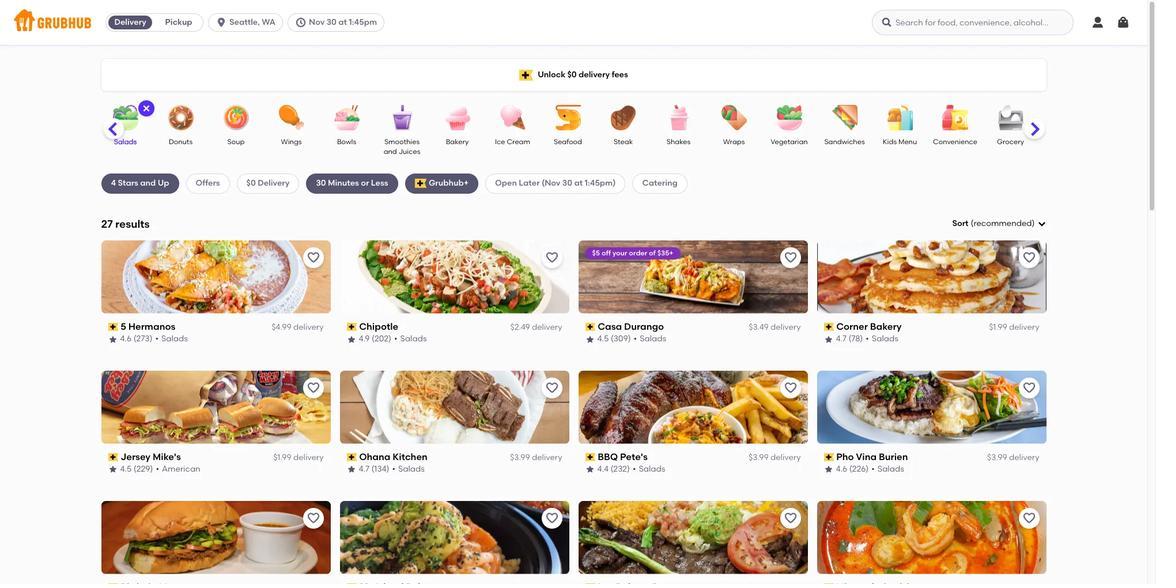 Task type: locate. For each thing, give the bounding box(es) containing it.
(229)
[[134, 464, 153, 474]]

wings image
[[271, 105, 312, 130]]

2 horizontal spatial 30
[[563, 178, 573, 188]]

4.6 for pho
[[837, 464, 848, 474]]

mintra thai cuisine logo image
[[818, 501, 1047, 574]]

1 vertical spatial bakery
[[871, 321, 902, 332]]

save this restaurant button for bbq pete's logo
[[781, 378, 801, 398]]

delivery for corner bakery
[[1010, 322, 1040, 332]]

save this restaurant image for ohana kitchen
[[545, 381, 559, 395]]

• down ohana kitchen
[[392, 464, 396, 474]]

• salads down 'hermanos'
[[155, 334, 188, 344]]

• down pete's
[[633, 464, 636, 474]]

subscription pass image for pho vina burien
[[824, 453, 835, 461]]

star icon image left 4.5 (309)
[[586, 335, 595, 344]]

30
[[327, 17, 337, 27], [316, 178, 326, 188], [563, 178, 573, 188]]

fees
[[612, 70, 629, 80]]

1 vertical spatial $1.99
[[273, 453, 292, 463]]

minutes
[[328, 178, 359, 188]]

2 $3.99 from the left
[[749, 453, 769, 463]]

0 vertical spatial 4.7
[[837, 334, 847, 344]]

1 horizontal spatial grubhub plus flag logo image
[[520, 69, 534, 80]]

star icon image left 4.9
[[347, 335, 356, 344]]

2 horizontal spatial $3.99 delivery
[[988, 453, 1040, 463]]

1 vertical spatial 4.7
[[359, 464, 370, 474]]

1:45pm)
[[585, 178, 616, 188]]

• down casa durango on the bottom of page
[[634, 334, 637, 344]]

0 vertical spatial $0
[[568, 70, 577, 80]]

chipotle
[[359, 321, 399, 332]]

1 horizontal spatial and
[[384, 148, 397, 156]]

4.9
[[359, 334, 370, 344]]

subscription pass image for casa durango
[[586, 323, 596, 331]]

• for jersey mike's
[[156, 464, 159, 474]]

pho
[[837, 451, 855, 462]]

0 vertical spatial at
[[339, 17, 347, 27]]

(226)
[[850, 464, 869, 474]]

delivery inside delivery button
[[114, 17, 146, 27]]

salads for chipotle
[[401, 334, 427, 344]]

and down smoothies
[[384, 148, 397, 156]]

1 horizontal spatial 4.7
[[837, 334, 847, 344]]

1 $3.99 delivery from the left
[[510, 453, 563, 463]]

save this restaurant button for corner bakery logo
[[1019, 247, 1040, 268]]

1 horizontal spatial at
[[575, 178, 583, 188]]

$3.99 for ohana kitchen
[[510, 453, 530, 463]]

0 horizontal spatial at
[[339, 17, 347, 27]]

salads
[[114, 138, 137, 146], [161, 334, 188, 344], [401, 334, 427, 344], [640, 334, 667, 344], [873, 334, 899, 344], [398, 464, 425, 474], [639, 464, 666, 474], [878, 464, 905, 474]]

bakery
[[446, 138, 469, 146], [871, 321, 902, 332]]

• down jersey mike's
[[156, 464, 159, 474]]

4.5
[[598, 334, 609, 344], [120, 464, 132, 474]]

convenience image
[[936, 105, 976, 130]]

0 horizontal spatial $0
[[247, 178, 256, 188]]

0 horizontal spatial 4.5
[[120, 464, 132, 474]]

salads down burien
[[878, 464, 905, 474]]

subscription pass image left corner
[[824, 323, 835, 331]]

star icon image left 4.4
[[586, 465, 595, 474]]

4.7 for corner bakery
[[837, 334, 847, 344]]

0 vertical spatial 4.6
[[120, 334, 132, 344]]

• salads right (202)
[[395, 334, 427, 344]]

• down "pho vina burien"
[[872, 464, 875, 474]]

star icon image left 4.7 (134)
[[347, 465, 356, 474]]

$1.99 delivery
[[990, 322, 1040, 332], [273, 453, 324, 463]]

• salads down durango
[[634, 334, 667, 344]]

0 horizontal spatial 4.6
[[120, 334, 132, 344]]

• salads down burien
[[872, 464, 905, 474]]

save this restaurant image for corner bakery
[[1023, 251, 1037, 265]]

subscription pass image left jersey
[[108, 453, 118, 461]]

svg image inside field
[[1038, 219, 1047, 228]]

0 vertical spatial $1.99
[[990, 322, 1008, 332]]

at left "1:45pm"
[[339, 17, 347, 27]]

• salads down pete's
[[633, 464, 666, 474]]

0 vertical spatial and
[[384, 148, 397, 156]]

nov
[[309, 17, 325, 27]]

save this restaurant button
[[303, 247, 324, 268], [542, 247, 563, 268], [781, 247, 801, 268], [1019, 247, 1040, 268], [303, 378, 324, 398], [542, 378, 563, 398], [781, 378, 801, 398], [1019, 378, 1040, 398], [303, 508, 324, 529], [542, 508, 563, 529], [781, 508, 801, 529], [1019, 508, 1040, 529]]

4.4 (232)
[[598, 464, 630, 474]]

star icon image
[[108, 335, 117, 344], [347, 335, 356, 344], [586, 335, 595, 344], [824, 335, 834, 344], [108, 465, 117, 474], [347, 465, 356, 474], [586, 465, 595, 474], [824, 465, 834, 474]]

1 horizontal spatial 30
[[327, 17, 337, 27]]

delivery left pickup
[[114, 17, 146, 27]]

grubhub plus flag logo image for grubhub+
[[415, 179, 427, 188]]

star icon image for ohana kitchen
[[347, 465, 356, 474]]

donuts
[[169, 138, 193, 146]]

seafood
[[554, 138, 582, 146]]

1 $3.99 from the left
[[510, 453, 530, 463]]

1 horizontal spatial $1.99 delivery
[[990, 322, 1040, 332]]

salads for bbq pete's
[[639, 464, 666, 474]]

pickup
[[165, 17, 192, 27]]

5
[[121, 321, 126, 332]]

•
[[155, 334, 159, 344], [395, 334, 398, 344], [634, 334, 637, 344], [866, 334, 870, 344], [156, 464, 159, 474], [392, 464, 396, 474], [633, 464, 636, 474], [872, 464, 875, 474]]

2 horizontal spatial svg image
[[1117, 16, 1131, 29]]

delivery for 5 hermanos
[[294, 322, 324, 332]]

american
[[162, 464, 201, 474]]

0 vertical spatial delivery
[[114, 17, 146, 27]]

1 vertical spatial $1.99 delivery
[[273, 453, 324, 463]]

grocery image
[[991, 105, 1032, 130]]

salads down salads image
[[114, 138, 137, 146]]

and left up
[[140, 178, 156, 188]]

soup image
[[216, 105, 256, 130]]

subscription pass image left 'bbq'
[[586, 453, 596, 461]]

las palmas restaurant logo image
[[579, 501, 808, 574]]

• right (78)
[[866, 334, 870, 344]]

0 vertical spatial grubhub plus flag logo image
[[520, 69, 534, 80]]

1:45pm
[[349, 17, 377, 27]]

ice cream image
[[493, 105, 533, 130]]

1 horizontal spatial $3.99 delivery
[[749, 453, 801, 463]]

salads down kitchen
[[398, 464, 425, 474]]

(273)
[[134, 334, 152, 344]]

subscription pass image left casa
[[586, 323, 596, 331]]

4.6 down pho
[[837, 464, 848, 474]]

of
[[649, 249, 656, 257]]

0 horizontal spatial $3.99
[[510, 453, 530, 463]]

0 vertical spatial 4.5
[[598, 334, 609, 344]]

4.5 down casa
[[598, 334, 609, 344]]

$3.99 for bbq pete's
[[749, 453, 769, 463]]

star icon image for chipotle
[[347, 335, 356, 344]]

0 vertical spatial bakery
[[446, 138, 469, 146]]

• salads for ohana kitchen
[[392, 464, 425, 474]]

main navigation navigation
[[0, 0, 1148, 45]]

star icon image left 4.7 (78) at the right bottom of the page
[[824, 335, 834, 344]]

• for corner bakery
[[866, 334, 870, 344]]

1 horizontal spatial 4.6
[[837, 464, 848, 474]]

0 vertical spatial $1.99 delivery
[[990, 322, 1040, 332]]

• for casa durango
[[634, 334, 637, 344]]

4.7
[[837, 334, 847, 344], [359, 464, 370, 474]]

subscription pass image left ohana
[[347, 453, 357, 461]]

• salads down kitchen
[[392, 464, 425, 474]]

$5
[[593, 249, 600, 257]]

• right (202)
[[395, 334, 398, 344]]

svg image
[[1117, 16, 1131, 29], [142, 104, 151, 113], [1038, 219, 1047, 228]]

1 vertical spatial 4.5
[[120, 464, 132, 474]]

results
[[115, 217, 150, 230]]

None field
[[953, 218, 1047, 230]]

bowls
[[337, 138, 356, 146]]

• for 5 hermanos
[[155, 334, 159, 344]]

1 horizontal spatial $1.99
[[990, 322, 1008, 332]]

delivery for jersey mike's
[[294, 453, 324, 463]]

save this restaurant image for 'mintra thai cuisine logo' at the right of page
[[1023, 511, 1037, 525]]

$1.99
[[990, 322, 1008, 332], [273, 453, 292, 463]]

30 right nov
[[327, 17, 337, 27]]

order
[[629, 249, 648, 257]]

subscription pass image for 5 hermanos
[[108, 323, 118, 331]]

0 horizontal spatial grubhub plus flag logo image
[[415, 179, 427, 188]]

4.6 (226)
[[837, 464, 869, 474]]

bbq pete's logo image
[[579, 371, 808, 444]]

0 horizontal spatial $1.99 delivery
[[273, 453, 324, 463]]

less
[[371, 178, 389, 188]]

• salads for corner bakery
[[866, 334, 899, 344]]

none field containing sort
[[953, 218, 1047, 230]]

casa
[[598, 321, 622, 332]]

save this restaurant image for 5 hermanos
[[307, 251, 320, 265]]

nov 30 at 1:45pm
[[309, 17, 377, 27]]

• salads for chipotle
[[395, 334, 427, 344]]

kids menu image
[[880, 105, 921, 130]]

save this restaurant image
[[307, 251, 320, 265], [1023, 251, 1037, 265], [307, 381, 320, 395], [545, 381, 559, 395], [545, 511, 559, 525]]

sort ( recommended )
[[953, 219, 1036, 228]]

subscription pass image left 5
[[108, 323, 118, 331]]

$1.99 delivery for corner bakery
[[990, 322, 1040, 332]]

save this restaurant image for chipotle logo
[[545, 251, 559, 265]]

0 horizontal spatial $1.99
[[273, 453, 292, 463]]

salads for casa durango
[[640, 334, 667, 344]]

corner
[[837, 321, 869, 332]]

0 horizontal spatial svg image
[[142, 104, 151, 113]]

delivery for casa durango
[[771, 322, 801, 332]]

svg image
[[1092, 16, 1106, 29], [216, 17, 227, 28], [295, 17, 307, 28], [882, 17, 893, 28]]

star icon image left '4.6 (273)'
[[108, 335, 117, 344]]

salads down corner bakery
[[873, 334, 899, 344]]

4.7 left (78)
[[837, 334, 847, 344]]

grubhub plus flag logo image left grubhub+
[[415, 179, 427, 188]]

3 $3.99 from the left
[[988, 453, 1008, 463]]

• salads for casa durango
[[634, 334, 667, 344]]

save this restaurant image for jersey mike's
[[307, 381, 320, 395]]

subscription pass image
[[824, 323, 835, 331], [586, 453, 596, 461], [824, 453, 835, 461]]

1 vertical spatial svg image
[[142, 104, 151, 113]]

subscription pass image
[[108, 323, 118, 331], [347, 323, 357, 331], [586, 323, 596, 331], [108, 453, 118, 461], [347, 453, 357, 461]]

save this restaurant image for las palmas restaurant logo
[[784, 511, 798, 525]]

30 right (nov
[[563, 178, 573, 188]]

4.7 left (134)
[[359, 464, 370, 474]]

$0 right unlock
[[568, 70, 577, 80]]

• for bbq pete's
[[633, 464, 636, 474]]

ohana
[[359, 451, 391, 462]]

1 vertical spatial grubhub plus flag logo image
[[415, 179, 427, 188]]

$0 right offers
[[247, 178, 256, 188]]

• american
[[156, 464, 201, 474]]

sort
[[953, 219, 969, 228]]

delivery
[[579, 70, 610, 80], [294, 322, 324, 332], [532, 322, 563, 332], [771, 322, 801, 332], [1010, 322, 1040, 332], [294, 453, 324, 463], [532, 453, 563, 463], [771, 453, 801, 463], [1010, 453, 1040, 463]]

2 $3.99 delivery from the left
[[749, 453, 801, 463]]

4.6
[[120, 334, 132, 344], [837, 464, 848, 474]]

smoothies and juices
[[384, 138, 421, 156]]

• for chipotle
[[395, 334, 398, 344]]

1 horizontal spatial 4.5
[[598, 334, 609, 344]]

2 vertical spatial svg image
[[1038, 219, 1047, 228]]

subscription pass image left pho
[[824, 453, 835, 461]]

4 stars and up
[[111, 178, 169, 188]]

1 horizontal spatial $3.99
[[749, 453, 769, 463]]

0 horizontal spatial bakery
[[446, 138, 469, 146]]

4.6 down 5
[[120, 334, 132, 344]]

$4.99 delivery
[[272, 322, 324, 332]]

3 $3.99 delivery from the left
[[988, 453, 1040, 463]]

salads down durango
[[640, 334, 667, 344]]

0 horizontal spatial 30
[[316, 178, 326, 188]]

4.5 for jersey mike's
[[120, 464, 132, 474]]

4
[[111, 178, 116, 188]]

2 horizontal spatial $3.99
[[988, 453, 1008, 463]]

0 horizontal spatial delivery
[[114, 17, 146, 27]]

• salads down corner bakery
[[866, 334, 899, 344]]

svg image inside main navigation navigation
[[1117, 16, 1131, 29]]

$35+
[[658, 249, 674, 257]]

grubhub plus flag logo image
[[520, 69, 534, 80], [415, 179, 427, 188]]

salads for pho vina burien
[[878, 464, 905, 474]]

4.5 for casa durango
[[598, 334, 609, 344]]

4.5 down jersey
[[120, 464, 132, 474]]

• down 'hermanos'
[[155, 334, 159, 344]]

0 horizontal spatial 4.7
[[359, 464, 370, 474]]

salads right (202)
[[401, 334, 427, 344]]

bakery right corner
[[871, 321, 902, 332]]

1 vertical spatial at
[[575, 178, 583, 188]]

subscription pass image left "chipotle"
[[347, 323, 357, 331]]

salads down pete's
[[639, 464, 666, 474]]

1 vertical spatial 4.6
[[837, 464, 848, 474]]

$1.99 for bakery
[[990, 322, 1008, 332]]

burien
[[880, 451, 909, 462]]

grubhub plus flag logo image left unlock
[[520, 69, 534, 80]]

delivery for chipotle
[[532, 322, 563, 332]]

0 horizontal spatial $3.99 delivery
[[510, 453, 563, 463]]

0 horizontal spatial and
[[140, 178, 156, 188]]

later
[[519, 178, 540, 188]]

recommended
[[974, 219, 1033, 228]]

(309)
[[611, 334, 631, 344]]

$3.99 delivery for ohana kitchen
[[510, 453, 563, 463]]

4.5 (309)
[[598, 334, 631, 344]]

delivery for pho vina burien
[[1010, 453, 1040, 463]]

1 horizontal spatial svg image
[[1038, 219, 1047, 228]]

star icon image for corner bakery
[[824, 335, 834, 344]]

delivery down wings
[[258, 178, 290, 188]]

kitchen
[[393, 451, 428, 462]]

star icon image left 4.5 (229)
[[108, 465, 117, 474]]

salads down 'hermanos'
[[161, 334, 188, 344]]

1 horizontal spatial delivery
[[258, 178, 290, 188]]

4.7 (78)
[[837, 334, 864, 344]]

at left '1:45pm)'
[[575, 178, 583, 188]]

open later (nov 30 at 1:45pm)
[[495, 178, 616, 188]]

save this restaurant image
[[545, 251, 559, 265], [784, 251, 798, 265], [784, 381, 798, 395], [1023, 381, 1037, 395], [307, 511, 320, 525], [784, 511, 798, 525], [1023, 511, 1037, 525]]

corner bakery
[[837, 321, 902, 332]]

subscription pass image for chipotle
[[347, 323, 357, 331]]

$3.99
[[510, 453, 530, 463], [749, 453, 769, 463], [988, 453, 1008, 463]]

1 horizontal spatial bakery
[[871, 321, 902, 332]]

seattle, wa
[[230, 17, 276, 27]]

bakery down bakery image
[[446, 138, 469, 146]]

star icon image left the 4.6 (226)
[[824, 465, 834, 474]]

30 left minutes
[[316, 178, 326, 188]]

save this restaurant button for ohana kitchen logo
[[542, 378, 563, 398]]

nov 30 at 1:45pm button
[[288, 13, 389, 32]]

0 vertical spatial svg image
[[1117, 16, 1131, 29]]



Task type: describe. For each thing, give the bounding box(es) containing it.
big island poke logo image
[[340, 501, 570, 574]]

sandwiches image
[[825, 105, 865, 130]]

casa durango
[[598, 321, 664, 332]]

svg image inside nov 30 at 1:45pm button
[[295, 17, 307, 28]]

$4.99
[[272, 322, 292, 332]]

soup
[[228, 138, 245, 146]]

open
[[495, 178, 517, 188]]

save this restaurant image for bbq pete's logo
[[784, 381, 798, 395]]

unlock $0 delivery fees
[[538, 70, 629, 80]]

ice
[[495, 138, 506, 146]]

• salads for bbq pete's
[[633, 464, 666, 474]]

seafood image
[[548, 105, 589, 130]]

save this restaurant button for 'mintra thai cuisine logo' at the right of page
[[1019, 508, 1040, 529]]

kids
[[883, 138, 897, 146]]

ohana kitchen logo image
[[340, 371, 570, 444]]

30 minutes or less
[[316, 178, 389, 188]]

birrieria monarca logo image
[[101, 501, 331, 574]]

4.7 (134)
[[359, 464, 390, 474]]

(78)
[[849, 334, 864, 344]]

27 results
[[101, 217, 150, 230]]

star icon image for 5 hermanos
[[108, 335, 117, 344]]

star icon image for casa durango
[[586, 335, 595, 344]]

$3.49 delivery
[[749, 322, 801, 332]]

up
[[158, 178, 169, 188]]

jersey mike's
[[121, 451, 181, 462]]

$5 off your order of $35+
[[593, 249, 674, 257]]

save this restaurant button for big island poke logo
[[542, 508, 563, 529]]

ohana kitchen
[[359, 451, 428, 462]]

steak image
[[604, 105, 644, 130]]

$3.49
[[749, 322, 769, 332]]

4.6 for 5
[[120, 334, 132, 344]]

donuts image
[[161, 105, 201, 130]]

or
[[361, 178, 369, 188]]

$2.49
[[511, 322, 530, 332]]

1 vertical spatial delivery
[[258, 178, 290, 188]]

save this restaurant image for pho vina burien logo
[[1023, 381, 1037, 395]]

subscription pass image for ohana kitchen
[[347, 453, 357, 461]]

5 hermanos logo image
[[101, 240, 331, 314]]

cream
[[507, 138, 531, 146]]

bowls image
[[327, 105, 367, 130]]

• for pho vina burien
[[872, 464, 875, 474]]

$3.99 for pho vina burien
[[988, 453, 1008, 463]]

• salads for 5 hermanos
[[155, 334, 188, 344]]

vegetarian
[[771, 138, 808, 146]]

casa durango logo image
[[579, 240, 808, 314]]

ice cream
[[495, 138, 531, 146]]

$1.99 for mike's
[[273, 453, 292, 463]]

menu
[[899, 138, 918, 146]]

durango
[[625, 321, 664, 332]]

save this restaurant button for "5 hermanos logo"
[[303, 247, 324, 268]]

pickup button
[[155, 13, 203, 32]]

grubhub plus flag logo image for unlock $0 delivery fees
[[520, 69, 534, 80]]

bbq
[[598, 451, 618, 462]]

(nov
[[542, 178, 561, 188]]

delivery for ohana kitchen
[[532, 453, 563, 463]]

salads for 5 hermanos
[[161, 334, 188, 344]]

vegetarian image
[[770, 105, 810, 130]]

at inside nov 30 at 1:45pm button
[[339, 17, 347, 27]]

wraps
[[724, 138, 745, 146]]

unlock
[[538, 70, 566, 80]]

27
[[101, 217, 113, 230]]

• for ohana kitchen
[[392, 464, 396, 474]]

$0 delivery
[[247, 178, 290, 188]]

smoothies
[[385, 138, 420, 146]]

mike's
[[153, 451, 181, 462]]

shakes
[[667, 138, 691, 146]]

star icon image for jersey mike's
[[108, 465, 117, 474]]

offers
[[196, 178, 220, 188]]

jersey
[[121, 451, 151, 462]]

corner bakery logo image
[[818, 240, 1047, 314]]

subscription pass image for corner bakery
[[824, 323, 835, 331]]

juices
[[399, 148, 421, 156]]

save this restaurant button for jersey mike's logo
[[303, 378, 324, 398]]

5 hermanos
[[121, 321, 176, 332]]

salads image
[[105, 105, 146, 130]]

star icon image for bbq pete's
[[586, 465, 595, 474]]

seattle,
[[230, 17, 260, 27]]

4.6 (273)
[[120, 334, 152, 344]]

delivery for bbq pete's
[[771, 453, 801, 463]]

1 vertical spatial $0
[[247, 178, 256, 188]]

catering
[[643, 178, 678, 188]]

svg image inside seattle, wa button
[[216, 17, 227, 28]]

(134)
[[372, 464, 390, 474]]

30 inside nov 30 at 1:45pm button
[[327, 17, 337, 27]]

bbq pete's
[[598, 451, 648, 462]]

1 vertical spatial and
[[140, 178, 156, 188]]

salads for corner bakery
[[873, 334, 899, 344]]

seattle, wa button
[[208, 13, 288, 32]]

chipotle logo image
[[340, 240, 570, 314]]

(232)
[[611, 464, 630, 474]]

and inside 'smoothies and juices'
[[384, 148, 397, 156]]

delivery button
[[106, 13, 155, 32]]

hermanos
[[128, 321, 176, 332]]

• salads for pho vina burien
[[872, 464, 905, 474]]

4.7 for ohana kitchen
[[359, 464, 370, 474]]

stars
[[118, 178, 138, 188]]

steak
[[614, 138, 633, 146]]

4.4
[[598, 464, 609, 474]]

save this restaurant button for pho vina burien logo
[[1019, 378, 1040, 398]]

Search for food, convenience, alcohol... search field
[[873, 10, 1074, 35]]

$3.99 delivery for bbq pete's
[[749, 453, 801, 463]]

4.9 (202)
[[359, 334, 392, 344]]

$1.99 delivery for jersey mike's
[[273, 453, 324, 463]]

pho vina burien logo image
[[818, 371, 1047, 444]]

wings
[[281, 138, 302, 146]]

subscription pass image for jersey mike's
[[108, 453, 118, 461]]

)
[[1033, 219, 1036, 228]]

grocery
[[998, 138, 1025, 146]]

star icon image for pho vina burien
[[824, 465, 834, 474]]

save this restaurant button for las palmas restaurant logo
[[781, 508, 801, 529]]

subscription pass image for bbq pete's
[[586, 453, 596, 461]]

vina
[[857, 451, 877, 462]]

(
[[972, 219, 974, 228]]

save this restaurant image for birrieria monarca logo
[[307, 511, 320, 525]]

smoothies and juices image
[[382, 105, 422, 130]]

bakery image
[[437, 105, 478, 130]]

wraps image
[[714, 105, 755, 130]]

wa
[[262, 17, 276, 27]]

convenience
[[934, 138, 978, 146]]

sandwiches
[[825, 138, 865, 146]]

shakes image
[[659, 105, 699, 130]]

1 horizontal spatial $0
[[568, 70, 577, 80]]

save this restaurant button for birrieria monarca logo
[[303, 508, 324, 529]]

salads for ohana kitchen
[[398, 464, 425, 474]]

pho vina burien
[[837, 451, 909, 462]]

4.5 (229)
[[120, 464, 153, 474]]

grubhub+
[[429, 178, 469, 188]]

your
[[613, 249, 628, 257]]

jersey mike's logo image
[[101, 371, 331, 444]]

kids menu
[[883, 138, 918, 146]]

save this restaurant button for chipotle logo
[[542, 247, 563, 268]]

$3.99 delivery for pho vina burien
[[988, 453, 1040, 463]]

$2.49 delivery
[[511, 322, 563, 332]]



Task type: vqa. For each thing, say whether or not it's contained in the screenshot.
the Los Angeles, CA
no



